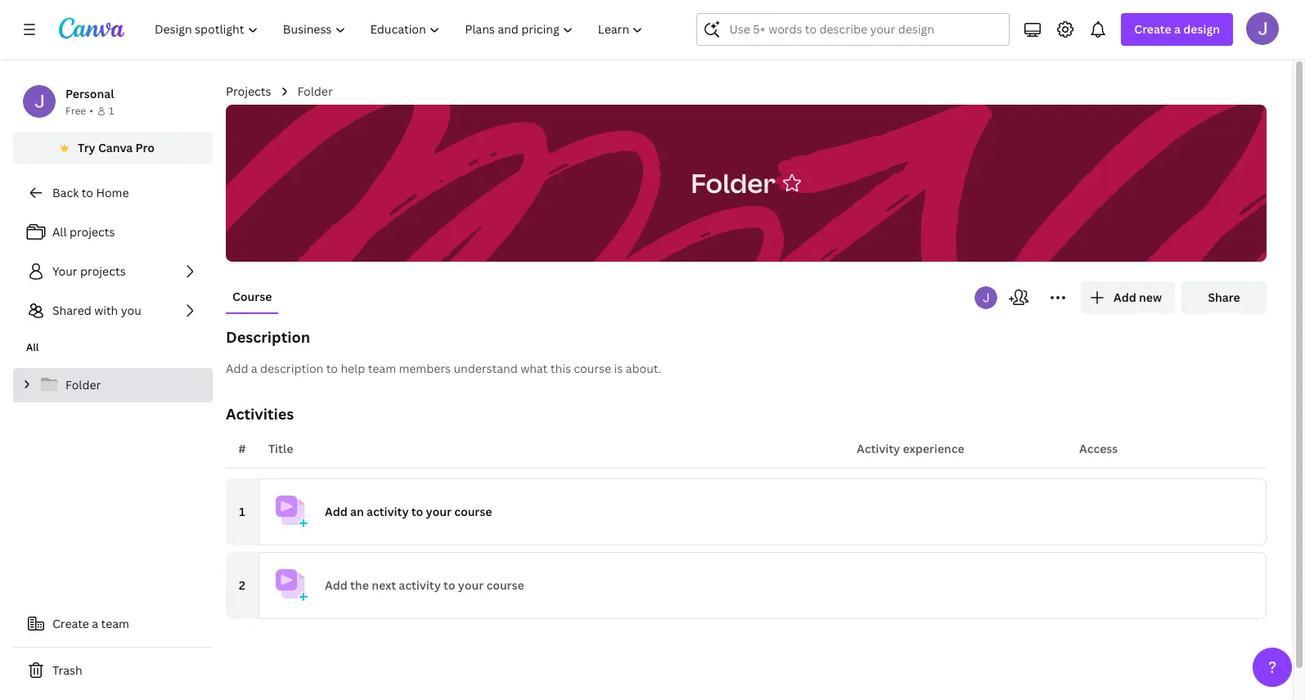 Task type: locate. For each thing, give the bounding box(es) containing it.
0 horizontal spatial a
[[92, 617, 98, 632]]

0 vertical spatial a
[[1175, 21, 1181, 37]]

with
[[94, 303, 118, 318]]

your projects link
[[13, 255, 213, 288]]

add for add new
[[1114, 290, 1137, 305]]

0 horizontal spatial create
[[52, 617, 89, 632]]

projects inside all projects link
[[70, 224, 115, 240]]

description
[[260, 361, 324, 377]]

a inside button
[[92, 617, 98, 632]]

title
[[269, 441, 293, 457]]

shared with you
[[52, 303, 141, 318]]

add left an
[[325, 504, 348, 520]]

top level navigation element
[[144, 13, 658, 46]]

1 vertical spatial a
[[251, 361, 258, 377]]

design
[[1184, 21, 1221, 37]]

0 horizontal spatial folder
[[66, 377, 101, 393]]

1 horizontal spatial all
[[52, 224, 67, 240]]

new
[[1140, 290, 1163, 305]]

1 vertical spatial course
[[455, 504, 492, 520]]

back to home link
[[13, 177, 213, 210]]

0 vertical spatial create
[[1135, 21, 1172, 37]]

home
[[96, 185, 129, 201]]

try
[[78, 140, 95, 156]]

2 horizontal spatial a
[[1175, 21, 1181, 37]]

to
[[82, 185, 93, 201], [326, 361, 338, 377], [412, 504, 424, 520], [444, 578, 456, 594]]

add for add a description to help team members understand what this course is about.
[[226, 361, 248, 377]]

1 down '#' at the bottom
[[239, 504, 245, 520]]

back
[[52, 185, 79, 201]]

1 vertical spatial create
[[52, 617, 89, 632]]

1 horizontal spatial a
[[251, 361, 258, 377]]

create up trash
[[52, 617, 89, 632]]

free
[[66, 104, 86, 118]]

to right an
[[412, 504, 424, 520]]

None search field
[[697, 13, 1011, 46]]

activity right an
[[367, 504, 409, 520]]

0 horizontal spatial 1
[[109, 104, 114, 118]]

a for description
[[251, 361, 258, 377]]

create a team button
[[13, 608, 213, 641]]

projects
[[226, 84, 271, 99]]

•
[[89, 104, 93, 118]]

2 horizontal spatial folder
[[691, 165, 776, 200]]

add
[[1114, 290, 1137, 305], [226, 361, 248, 377], [325, 504, 348, 520], [325, 578, 348, 594]]

back to home
[[52, 185, 129, 201]]

description
[[226, 328, 310, 347]]

1 horizontal spatial folder
[[298, 84, 333, 99]]

this
[[551, 361, 571, 377]]

1 vertical spatial projects
[[80, 264, 126, 279]]

0 vertical spatial team
[[368, 361, 396, 377]]

add for add an activity to your course
[[325, 504, 348, 520]]

create a design
[[1135, 21, 1221, 37]]

pro
[[136, 140, 155, 156]]

about.
[[626, 361, 662, 377]]

all for all projects
[[52, 224, 67, 240]]

0 horizontal spatial team
[[101, 617, 129, 632]]

add for add the next activity to your course
[[325, 578, 348, 594]]

1 horizontal spatial team
[[368, 361, 396, 377]]

activity
[[367, 504, 409, 520], [399, 578, 441, 594]]

list
[[13, 216, 213, 328]]

a down description
[[251, 361, 258, 377]]

1 horizontal spatial create
[[1135, 21, 1172, 37]]

0 horizontal spatial all
[[26, 341, 39, 355]]

1 right •
[[109, 104, 114, 118]]

2 vertical spatial a
[[92, 617, 98, 632]]

all
[[52, 224, 67, 240], [26, 341, 39, 355]]

1 vertical spatial all
[[26, 341, 39, 355]]

add left the
[[325, 578, 348, 594]]

1 vertical spatial team
[[101, 617, 129, 632]]

1 horizontal spatial 1
[[239, 504, 245, 520]]

to left help
[[326, 361, 338, 377]]

create for create a design
[[1135, 21, 1172, 37]]

0 vertical spatial all
[[52, 224, 67, 240]]

a inside dropdown button
[[1175, 21, 1181, 37]]

a up trash link at the left bottom of the page
[[92, 617, 98, 632]]

add a description to help team members understand what this course is about.
[[226, 361, 662, 377]]

activity right next
[[399, 578, 441, 594]]

create inside dropdown button
[[1135, 21, 1172, 37]]

add inside button
[[226, 361, 248, 377]]

0 vertical spatial activity
[[367, 504, 409, 520]]

a left design
[[1175, 21, 1181, 37]]

add inside dropdown button
[[325, 504, 348, 520]]

folder link
[[298, 83, 333, 101], [13, 368, 213, 403]]

your
[[426, 504, 452, 520], [458, 578, 484, 594]]

team right help
[[368, 361, 396, 377]]

projects inside 'your projects' link
[[80, 264, 126, 279]]

create left design
[[1135, 21, 1172, 37]]

1
[[109, 104, 114, 118], [239, 504, 245, 520]]

1 vertical spatial folder
[[691, 165, 776, 200]]

canva
[[98, 140, 133, 156]]

1 horizontal spatial your
[[458, 578, 484, 594]]

team up trash link at the left bottom of the page
[[101, 617, 129, 632]]

team
[[368, 361, 396, 377], [101, 617, 129, 632]]

a inside button
[[251, 361, 258, 377]]

1 vertical spatial folder link
[[13, 368, 213, 403]]

share button
[[1182, 282, 1267, 314]]

2 vertical spatial folder
[[66, 377, 101, 393]]

0 vertical spatial projects
[[70, 224, 115, 240]]

you
[[121, 303, 141, 318]]

projects down back to home
[[70, 224, 115, 240]]

0 horizontal spatial folder link
[[13, 368, 213, 403]]

add left 'new'
[[1114, 290, 1137, 305]]

0 vertical spatial folder
[[298, 84, 333, 99]]

a
[[1175, 21, 1181, 37], [251, 361, 258, 377], [92, 617, 98, 632]]

team inside button
[[101, 617, 129, 632]]

0 horizontal spatial your
[[426, 504, 452, 520]]

0 vertical spatial course
[[574, 361, 612, 377]]

shared
[[52, 303, 91, 318]]

add down description
[[226, 361, 248, 377]]

folder link down shared with you link
[[13, 368, 213, 403]]

create for create a team
[[52, 617, 89, 632]]

0 vertical spatial 1
[[109, 104, 114, 118]]

create inside button
[[52, 617, 89, 632]]

folder
[[298, 84, 333, 99], [691, 165, 776, 200], [66, 377, 101, 393]]

try canva pro
[[78, 140, 155, 156]]

create
[[1135, 21, 1172, 37], [52, 617, 89, 632]]

projects right your
[[80, 264, 126, 279]]

try canva pro button
[[13, 133, 213, 164]]

add inside 'dropdown button'
[[1114, 290, 1137, 305]]

course
[[574, 361, 612, 377], [455, 504, 492, 520], [487, 578, 524, 594]]

#
[[239, 441, 246, 457]]

folder link right projects link
[[298, 83, 333, 101]]

projects
[[70, 224, 115, 240], [80, 264, 126, 279]]

all projects
[[52, 224, 115, 240]]

1 horizontal spatial folder link
[[298, 83, 333, 101]]

0 vertical spatial your
[[426, 504, 452, 520]]

next
[[372, 578, 396, 594]]



Task type: vqa. For each thing, say whether or not it's contained in the screenshot.
description a
yes



Task type: describe. For each thing, give the bounding box(es) containing it.
a for design
[[1175, 21, 1181, 37]]

members
[[399, 361, 451, 377]]

activities
[[226, 404, 294, 424]]

to inside button
[[326, 361, 338, 377]]

1 vertical spatial 1
[[239, 504, 245, 520]]

activity inside dropdown button
[[367, 504, 409, 520]]

to inside dropdown button
[[412, 504, 424, 520]]

projects for all projects
[[70, 224, 115, 240]]

to right next
[[444, 578, 456, 594]]

share
[[1209, 290, 1241, 305]]

course button
[[226, 282, 279, 313]]

create a team
[[52, 617, 129, 632]]

activity experience
[[857, 441, 965, 457]]

your inside dropdown button
[[426, 504, 452, 520]]

the
[[350, 578, 369, 594]]

add an activity to your course
[[325, 504, 492, 520]]

an
[[350, 504, 364, 520]]

trash link
[[13, 655, 213, 688]]

shared with you link
[[13, 295, 213, 328]]

1 vertical spatial your
[[458, 578, 484, 594]]

all projects link
[[13, 216, 213, 249]]

understand
[[454, 361, 518, 377]]

projects for your projects
[[80, 264, 126, 279]]

activity
[[857, 441, 901, 457]]

course
[[233, 289, 272, 305]]

add an activity to your course button
[[259, 479, 1267, 546]]

1 vertical spatial activity
[[399, 578, 441, 594]]

help
[[341, 361, 365, 377]]

free •
[[66, 104, 93, 118]]

your projects
[[52, 264, 126, 279]]

team inside button
[[368, 361, 396, 377]]

add new
[[1114, 290, 1163, 305]]

folder button
[[683, 158, 784, 209]]

add the next activity to your course
[[325, 578, 524, 594]]

to right back
[[82, 185, 93, 201]]

course inside button
[[574, 361, 612, 377]]

add a description to help team members understand what this course is about. button
[[226, 360, 1267, 378]]

2
[[239, 578, 246, 594]]

jacob simon image
[[1247, 12, 1280, 45]]

all for all
[[26, 341, 39, 355]]

personal
[[66, 86, 114, 102]]

what
[[521, 361, 548, 377]]

create a design button
[[1122, 13, 1234, 46]]

add new button
[[1082, 282, 1176, 314]]

trash
[[52, 663, 82, 679]]

access
[[1080, 441, 1119, 457]]

projects link
[[226, 83, 271, 101]]

is
[[615, 361, 623, 377]]

Search search field
[[730, 14, 978, 45]]

experience
[[903, 441, 965, 457]]

list containing all projects
[[13, 216, 213, 328]]

2 vertical spatial course
[[487, 578, 524, 594]]

your
[[52, 264, 78, 279]]

course inside dropdown button
[[455, 504, 492, 520]]

0 vertical spatial folder link
[[298, 83, 333, 101]]

folder inside button
[[691, 165, 776, 200]]

a for team
[[92, 617, 98, 632]]



